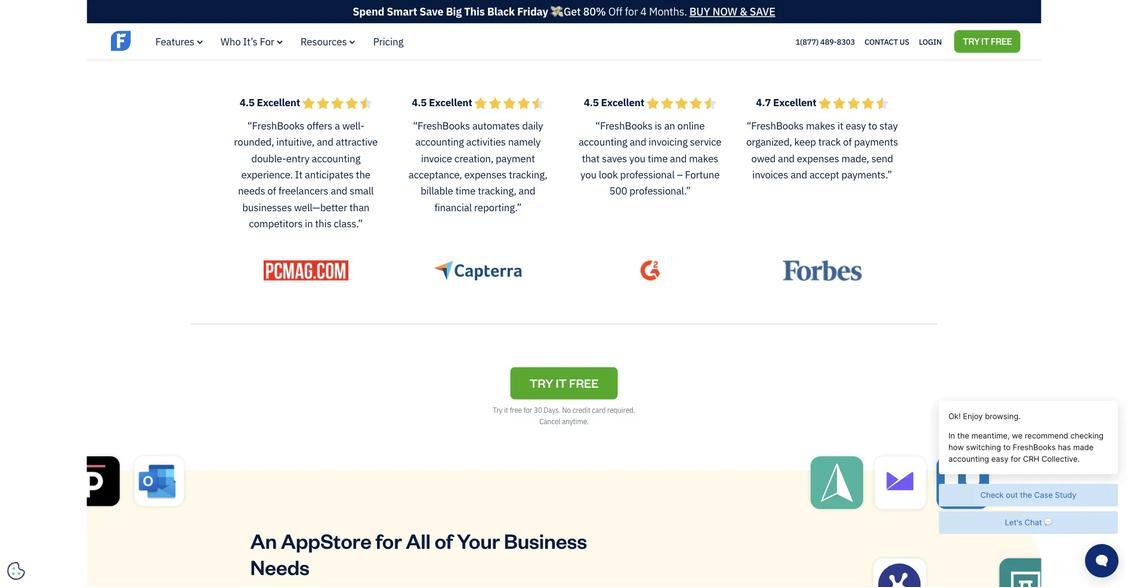 Task type: vqa. For each thing, say whether or not it's contained in the screenshot.
left the :
no



Task type: locate. For each thing, give the bounding box(es) containing it.
0 vertical spatial makes
[[806, 119, 836, 132]]

&
[[740, 4, 748, 19]]

1 excellent from the left
[[257, 95, 300, 109]]

than
[[350, 201, 370, 214]]

cookie consent banner dialog
[[9, 441, 188, 578]]

of inside an appstore for all of your business needs
[[435, 527, 453, 554]]

1 horizontal spatial of
[[435, 527, 453, 554]]

0 horizontal spatial makes
[[689, 152, 719, 165]]

0 horizontal spatial accounting
[[312, 152, 361, 165]]

try left "free"
[[493, 405, 503, 415]]

card
[[592, 405, 606, 415]]

0 vertical spatial for
[[625, 4, 638, 19]]

3 4.5 excellent from the left
[[584, 95, 647, 109]]

invoicing
[[649, 135, 688, 148]]

needs
[[238, 184, 265, 197]]

try for try it free
[[963, 35, 980, 47]]

4.5
[[240, 95, 255, 109], [412, 95, 427, 109], [584, 95, 599, 109]]

0 horizontal spatial you
[[581, 168, 597, 181]]

try left free
[[963, 35, 980, 47]]

in
[[305, 217, 313, 230]]

makes up the fortune
[[689, 152, 719, 165]]

try it free link
[[955, 30, 1021, 53]]

and down anticipates
[[331, 184, 348, 197]]

1 vertical spatial it
[[838, 119, 844, 132]]

expenses up accept
[[797, 152, 840, 165]]

2 star rating image from the left
[[475, 97, 545, 110]]

for inside an appstore for all of your business needs
[[376, 527, 402, 554]]

you
[[630, 152, 646, 165], [581, 168, 597, 181]]

payments."
[[842, 168, 893, 181]]

"freshbooks up invoice
[[413, 119, 470, 132]]

accounting up anticipates
[[312, 152, 361, 165]]

star rating image for an
[[647, 97, 717, 110]]

"freshbooks up saves
[[596, 119, 653, 132]]

excellent right the 4.7
[[774, 95, 817, 109]]

1 horizontal spatial it
[[838, 119, 844, 132]]

4.5 excellent
[[240, 95, 303, 109], [412, 95, 475, 109], [584, 95, 647, 109]]

fortune
[[685, 168, 720, 181]]

who it's for
[[221, 35, 274, 48]]

a
[[335, 119, 340, 132]]

1 horizontal spatial expenses
[[797, 152, 840, 165]]

4.5 excellent up saves
[[584, 95, 647, 109]]

star rating image up a
[[303, 97, 372, 110]]

experience.
[[241, 168, 293, 181]]

time inside "freshbooks automates daily accounting activities namely invoice creation, payment acceptance, expenses tracking, billable time tracking, and financial reporting."
[[456, 184, 476, 197]]

of right all
[[435, 527, 453, 554]]

keep
[[795, 135, 817, 148]]

buy
[[690, 4, 711, 19]]

"freshbooks for and
[[248, 119, 305, 132]]

makes inside "freshbooks is an online accounting and invoicing service that saves you time and makes you look professional – fortune 500 professional."
[[689, 152, 719, 165]]

acceptance,
[[409, 168, 462, 181]]

excellent up saves
[[601, 95, 645, 109]]

smart
[[387, 4, 417, 19]]

2 "freshbooks from the left
[[413, 119, 470, 132]]

big
[[446, 4, 462, 19]]

2 vertical spatial for
[[376, 527, 402, 554]]

time inside "freshbooks is an online accounting and invoicing service that saves you time and makes you look professional – fortune 500 professional."
[[648, 152, 668, 165]]

tracking, down payment
[[509, 168, 548, 181]]

you up professional
[[630, 152, 646, 165]]

login link
[[920, 34, 942, 49]]

1 vertical spatial you
[[581, 168, 597, 181]]

try it free
[[963, 35, 1013, 47]]

2 horizontal spatial 4.5
[[584, 95, 599, 109]]

4.5 up 'rounded,'
[[240, 95, 255, 109]]

2 excellent from the left
[[429, 95, 472, 109]]

4.5 for "freshbooks offers a well- rounded, intuitive, and attractive double-entry accounting experience. it anticipates the needs of freelancers and small businesses well—better than competitors in this class."
[[240, 95, 255, 109]]

1 vertical spatial of
[[268, 184, 276, 197]]

an appstore for all of your business needs
[[250, 527, 587, 580]]

resources link
[[301, 35, 356, 48]]

star rating image up online
[[647, 97, 717, 110]]

business
[[504, 527, 587, 554]]

it left "free"
[[504, 405, 508, 415]]

resources
[[301, 35, 347, 48]]

of up businesses
[[268, 184, 276, 197]]

2 4.5 excellent from the left
[[412, 95, 475, 109]]

"freshbooks is an online accounting and invoicing service that saves you time and makes you look professional – fortune 500 professional."
[[579, 119, 722, 197]]

1(877)
[[796, 37, 819, 47]]

it inside try it free for 30 days. no credit card required. cancel anytime.
[[504, 405, 508, 415]]

3 star rating image from the left
[[647, 97, 717, 110]]

"freshbooks inside "freshbooks is an online accounting and invoicing service that saves you time and makes you look professional – fortune 500 professional."
[[596, 119, 653, 132]]

anticipates
[[305, 168, 354, 181]]

activities
[[467, 135, 506, 148]]

1 4.5 excellent from the left
[[240, 95, 303, 109]]

time
[[648, 152, 668, 165], [456, 184, 476, 197]]

class."
[[334, 217, 363, 230]]

0 vertical spatial tracking,
[[509, 168, 548, 181]]

–
[[677, 168, 683, 181]]

expenses down creation,
[[465, 168, 507, 181]]

free
[[569, 375, 599, 391]]

an
[[665, 119, 676, 132]]

accounting up saves
[[579, 135, 628, 148]]

1 horizontal spatial 4.5 excellent
[[412, 95, 475, 109]]

2 vertical spatial it
[[504, 405, 508, 415]]

0 vertical spatial time
[[648, 152, 668, 165]]

4.5 excellent for activities
[[412, 95, 475, 109]]

"freshbooks inside "freshbooks makes it easy to stay organized, keep track of payments owed and expenses made, send invoices and accept payments."
[[747, 119, 804, 132]]

accounting
[[416, 135, 464, 148], [579, 135, 628, 148], [312, 152, 361, 165]]

"freshbooks up organized,
[[747, 119, 804, 132]]

and inside "freshbooks automates daily accounting activities namely invoice creation, payment acceptance, expenses tracking, billable time tracking, and financial reporting."
[[519, 184, 536, 197]]

try inside try it free for 30 days. no credit card required. cancel anytime.
[[493, 405, 503, 415]]

"freshbooks for invoice
[[413, 119, 470, 132]]

2 vertical spatial of
[[435, 527, 453, 554]]

"freshbooks up intuitive,
[[248, 119, 305, 132]]

1 horizontal spatial accounting
[[416, 135, 464, 148]]

cancel
[[540, 417, 561, 426]]

time up financial
[[456, 184, 476, 197]]

1 horizontal spatial you
[[630, 152, 646, 165]]

1 4.5 from the left
[[240, 95, 255, 109]]

cookie preferences image
[[7, 562, 25, 580]]

us
[[900, 37, 910, 47]]

1 horizontal spatial makes
[[806, 119, 836, 132]]

0 vertical spatial of
[[844, 135, 852, 148]]

star rating image up easy
[[819, 97, 889, 110]]

accounting inside "freshbooks automates daily accounting activities namely invoice creation, payment acceptance, expenses tracking, billable time tracking, and financial reporting."
[[416, 135, 464, 148]]

0 horizontal spatial of
[[268, 184, 276, 197]]

💸
[[551, 4, 562, 19]]

80%
[[584, 4, 606, 19]]

reporting."
[[474, 201, 522, 214]]

it for try it free for 30 days. no credit card required. cancel anytime.
[[504, 405, 508, 415]]

2 horizontal spatial of
[[844, 135, 852, 148]]

4.5 excellent up invoice
[[412, 95, 475, 109]]

owed
[[752, 152, 776, 165]]

4 excellent from the left
[[774, 95, 817, 109]]

namely
[[508, 135, 541, 148]]

1 vertical spatial time
[[456, 184, 476, 197]]

2 horizontal spatial accounting
[[579, 135, 628, 148]]

features link
[[156, 35, 203, 48]]

0 horizontal spatial 4.5 excellent
[[240, 95, 303, 109]]

excellent up intuitive,
[[257, 95, 300, 109]]

1 horizontal spatial 4.5
[[412, 95, 427, 109]]

tracking, up reporting."
[[478, 184, 517, 197]]

buy now & save link
[[690, 4, 776, 19]]

3 "freshbooks from the left
[[596, 119, 653, 132]]

stay
[[880, 119, 898, 132]]

4.5 excellent up 'rounded,'
[[240, 95, 303, 109]]

save
[[750, 4, 776, 19]]

and right owed
[[778, 152, 795, 165]]

free
[[510, 405, 522, 415]]

3 excellent from the left
[[601, 95, 645, 109]]

1 vertical spatial for
[[524, 405, 532, 415]]

of inside "freshbooks makes it easy to stay organized, keep track of payments owed and expenses made, send invoices and accept payments."
[[844, 135, 852, 148]]

0 horizontal spatial for
[[376, 527, 402, 554]]

it
[[556, 375, 567, 391]]

1 horizontal spatial for
[[524, 405, 532, 415]]

it left free
[[982, 35, 990, 47]]

automates
[[473, 119, 520, 132]]

1 vertical spatial expenses
[[465, 168, 507, 181]]

1 horizontal spatial time
[[648, 152, 668, 165]]

and up reporting."
[[519, 184, 536, 197]]

1 star rating image from the left
[[303, 97, 372, 110]]

try for try it free for 30 days. no credit card required. cancel anytime.
[[493, 405, 503, 415]]

"freshbooks
[[248, 119, 305, 132], [413, 119, 470, 132], [596, 119, 653, 132], [747, 119, 804, 132]]

for left 4 in the top right of the page
[[625, 4, 638, 19]]

1 vertical spatial try
[[493, 405, 503, 415]]

well-
[[342, 119, 365, 132]]

star rating image up "automates"
[[475, 97, 545, 110]]

star rating image for daily
[[475, 97, 545, 110]]

500
[[610, 184, 628, 197]]

3 4.5 from the left
[[584, 95, 599, 109]]

0 vertical spatial expenses
[[797, 152, 840, 165]]

required.
[[608, 405, 636, 415]]

it left easy
[[838, 119, 844, 132]]

2 horizontal spatial it
[[982, 35, 990, 47]]

4 "freshbooks from the left
[[747, 119, 804, 132]]

and
[[317, 135, 334, 148], [630, 135, 647, 148], [670, 152, 687, 165], [778, 152, 795, 165], [791, 168, 808, 181], [331, 184, 348, 197], [519, 184, 536, 197]]

4.5 excellent for accounting
[[584, 95, 647, 109]]

it
[[982, 35, 990, 47], [838, 119, 844, 132], [504, 405, 508, 415]]

1 horizontal spatial try
[[963, 35, 980, 47]]

makes
[[806, 119, 836, 132], [689, 152, 719, 165]]

pricing
[[373, 35, 404, 48]]

for left 30
[[524, 405, 532, 415]]

expenses inside "freshbooks makes it easy to stay organized, keep track of payments owed and expenses made, send invoices and accept payments."
[[797, 152, 840, 165]]

4.5 up invoice
[[412, 95, 427, 109]]

star rating image for it
[[819, 97, 889, 110]]

time up professional
[[648, 152, 668, 165]]

0 horizontal spatial time
[[456, 184, 476, 197]]

4.5 excellent for rounded,
[[240, 95, 303, 109]]

you down that
[[581, 168, 597, 181]]

makes up track
[[806, 119, 836, 132]]

payment
[[496, 152, 535, 165]]

0 vertical spatial it
[[982, 35, 990, 47]]

2 4.5 from the left
[[412, 95, 427, 109]]

excellent for makes
[[774, 95, 817, 109]]

makes inside "freshbooks makes it easy to stay organized, keep track of payments owed and expenses made, send invoices and accept payments."
[[806, 119, 836, 132]]

2 horizontal spatial 4.5 excellent
[[584, 95, 647, 109]]

"freshbooks inside "freshbooks automates daily accounting activities namely invoice creation, payment acceptance, expenses tracking, billable time tracking, and financial reporting."
[[413, 119, 470, 132]]

4 star rating image from the left
[[819, 97, 889, 110]]

4.5 up that
[[584, 95, 599, 109]]

for
[[260, 35, 274, 48]]

1 vertical spatial makes
[[689, 152, 719, 165]]

login
[[920, 37, 942, 47]]

attractive
[[336, 135, 378, 148]]

anytime.
[[562, 417, 589, 426]]

0 horizontal spatial 4.5
[[240, 95, 255, 109]]

of right track
[[844, 135, 852, 148]]

contact
[[865, 37, 899, 47]]

0 horizontal spatial try
[[493, 405, 503, 415]]

0 horizontal spatial it
[[504, 405, 508, 415]]

star rating image
[[303, 97, 372, 110], [475, 97, 545, 110], [647, 97, 717, 110], [819, 97, 889, 110]]

0 horizontal spatial expenses
[[465, 168, 507, 181]]

professional."
[[630, 184, 691, 197]]

of inside ""freshbooks offers a well- rounded, intuitive, and attractive double-entry accounting experience. it anticipates the needs of freelancers and small businesses well—better than competitors in this class.""
[[268, 184, 276, 197]]

it for try it free
[[982, 35, 990, 47]]

"freshbooks inside ""freshbooks offers a well- rounded, intuitive, and attractive double-entry accounting experience. it anticipates the needs of freelancers and small businesses well—better than competitors in this class.""
[[248, 119, 305, 132]]

0 vertical spatial try
[[963, 35, 980, 47]]

accounting up invoice
[[416, 135, 464, 148]]

1 "freshbooks from the left
[[248, 119, 305, 132]]

excellent up activities
[[429, 95, 472, 109]]

for left all
[[376, 527, 402, 554]]

logo g2 e1671654233587.png image
[[641, 260, 660, 281]]



Task type: describe. For each thing, give the bounding box(es) containing it.
daily
[[522, 119, 543, 132]]

1(877) 489-8303 link
[[796, 37, 856, 47]]

this
[[464, 4, 485, 19]]

intuitive,
[[277, 135, 315, 148]]

0 vertical spatial you
[[630, 152, 646, 165]]

months.
[[649, 4, 687, 19]]

spend smart save big this black friday 💸 get 80% off for 4 months. buy now & save
[[353, 4, 776, 19]]

excellent for is
[[601, 95, 645, 109]]

4.5 for "freshbooks is an online accounting and invoicing service that saves you time and makes you look professional – fortune 500 professional."
[[584, 95, 599, 109]]

billable
[[421, 184, 454, 197]]

excellent for offers
[[257, 95, 300, 109]]

4.7
[[756, 95, 771, 109]]

to
[[869, 119, 878, 132]]

organized,
[[747, 135, 793, 148]]

invoices
[[753, 168, 789, 181]]

all
[[406, 527, 431, 554]]

needs
[[250, 554, 310, 580]]

save
[[420, 4, 444, 19]]

try
[[530, 375, 554, 391]]

track
[[819, 135, 841, 148]]

black
[[487, 4, 515, 19]]

try it free
[[530, 375, 599, 391]]

freelancers
[[279, 184, 329, 197]]

the
[[356, 168, 371, 181]]

accounting inside ""freshbooks offers a well- rounded, intuitive, and attractive double-entry accounting experience. it anticipates the needs of freelancers and small businesses well—better than competitors in this class.""
[[312, 152, 361, 165]]

logo capterra.png image
[[434, 260, 522, 281]]

"freshbooks automates daily accounting activities namely invoice creation, payment acceptance, expenses tracking, billable time tracking, and financial reporting."
[[409, 119, 548, 214]]

is
[[655, 119, 662, 132]]

try it free link
[[511, 367, 618, 400]]

rounded,
[[234, 135, 274, 148]]

contact us link
[[865, 34, 910, 49]]

contact us
[[865, 37, 910, 47]]

2 horizontal spatial for
[[625, 4, 638, 19]]

saves
[[602, 152, 627, 165]]

accept
[[810, 168, 840, 181]]

double-
[[251, 152, 286, 165]]

your
[[457, 527, 500, 554]]

small
[[350, 184, 374, 197]]

1 vertical spatial tracking,
[[478, 184, 517, 197]]

it's
[[243, 35, 258, 48]]

no
[[562, 405, 571, 415]]

it inside "freshbooks makes it easy to stay organized, keep track of payments owed and expenses made, send invoices and accept payments."
[[838, 119, 844, 132]]

this
[[315, 217, 332, 230]]

send
[[872, 152, 894, 165]]

and up –
[[670, 152, 687, 165]]

4
[[641, 4, 647, 19]]

"freshbooks for organized,
[[747, 119, 804, 132]]

businesses
[[242, 201, 292, 214]]

"freshbooks offers a well- rounded, intuitive, and attractive double-entry accounting experience. it anticipates the needs of freelancers and small businesses well—better than competitors in this class."
[[234, 119, 378, 230]]

for inside try it free for 30 days. no credit card required. cancel anytime.
[[524, 405, 532, 415]]

credit
[[573, 405, 591, 415]]

look
[[599, 168, 618, 181]]

logo pc mag.png image
[[264, 260, 348, 281]]

financial
[[435, 201, 472, 214]]

and left invoicing
[[630, 135, 647, 148]]

4.7 excellent
[[756, 95, 819, 109]]

4.5 for "freshbooks automates daily accounting activities namely invoice creation, payment acceptance, expenses tracking, billable time tracking, and financial reporting."
[[412, 95, 427, 109]]

professional
[[621, 168, 675, 181]]

it
[[295, 168, 303, 181]]

appstore
[[281, 527, 372, 554]]

star rating image for a
[[303, 97, 372, 110]]

and down offers
[[317, 135, 334, 148]]

pricing link
[[373, 35, 404, 48]]

freshbooks logo image
[[111, 30, 203, 52]]

online
[[678, 119, 705, 132]]

get
[[564, 4, 581, 19]]

and left accept
[[791, 168, 808, 181]]

easy
[[846, 119, 867, 132]]

1(877) 489-8303
[[796, 37, 856, 47]]

excellent for automates
[[429, 95, 472, 109]]

service
[[690, 135, 722, 148]]

forbes logo 4.png image
[[783, 260, 862, 281]]

expenses inside "freshbooks automates daily accounting activities namely invoice creation, payment acceptance, expenses tracking, billable time tracking, and financial reporting."
[[465, 168, 507, 181]]

friday
[[518, 4, 549, 19]]

offers
[[307, 119, 333, 132]]

who it's for link
[[221, 35, 283, 48]]

30
[[534, 405, 542, 415]]

"freshbooks for invoicing
[[596, 119, 653, 132]]

spend
[[353, 4, 385, 19]]

payments
[[855, 135, 899, 148]]

try it free for 30 days. no credit card required. cancel anytime.
[[493, 405, 636, 426]]

an
[[250, 527, 277, 554]]

free
[[992, 35, 1013, 47]]

off
[[609, 4, 623, 19]]

entry
[[286, 152, 310, 165]]

well—better
[[294, 201, 347, 214]]

accounting inside "freshbooks is an online accounting and invoicing service that saves you time and makes you look professional – fortune 500 professional."
[[579, 135, 628, 148]]

now
[[713, 4, 738, 19]]



